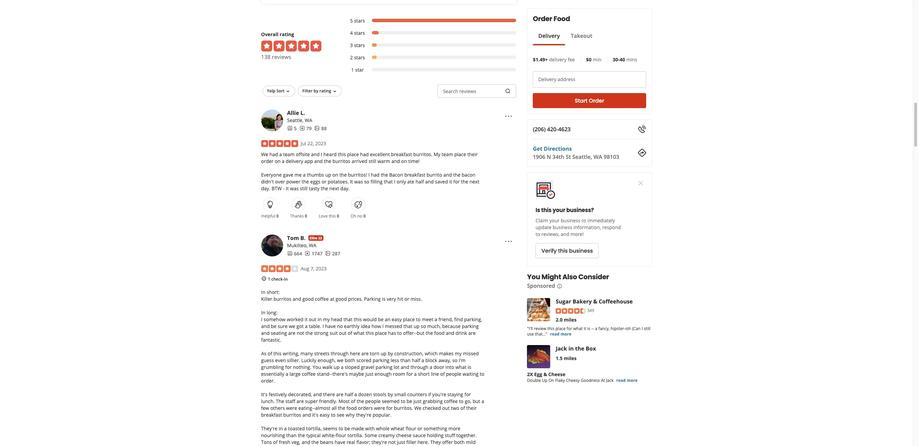 Task type: locate. For each thing, give the bounding box(es) containing it.
see
[[337, 412, 344, 419]]

others
[[270, 406, 285, 412]]

16 photos v2 image left 88
[[314, 126, 320, 131]]

we down worked
[[289, 324, 295, 330]]

0 vertical spatial by
[[314, 88, 318, 94]]

min
[[593, 56, 601, 63]]

1 vertical spatial or
[[405, 296, 409, 303]]

1 horizontal spatial out
[[339, 330, 347, 337]]

0 vertical spatial have
[[325, 324, 336, 330]]

is
[[382, 296, 386, 303], [587, 326, 590, 332], [468, 365, 471, 371]]

1 vertical spatial by
[[388, 351, 393, 357]]

photos element containing 287
[[325, 251, 340, 257]]

you inside as of this writing, many streets through here are torn up by construction, which makes my missed guess even sillier. luckily enough, we both scored parking less than half a block away, so i'm grumbling for nothing. you walk up a sloped gravel parking lot and through a door into what is essentially a large coffee stand--there's maybe just enough room for a short line of people waiting to order.
[[313, 365, 321, 371]]

1 in from the top
[[261, 289, 265, 296]]

1 friends element from the top
[[287, 125, 297, 132]]

0 horizontal spatial through
[[331, 351, 349, 357]]

2 horizontal spatial is
[[587, 326, 590, 332]]

0 vertical spatial coffee
[[315, 296, 329, 303]]

1 vertical spatial photos element
[[325, 251, 340, 257]]

stars for 3 stars
[[354, 42, 365, 48]]

0 vertical spatial photos element
[[314, 125, 327, 132]]

it inside in long: i somehow worked it out in my head that this would be an easy place to meet a friend, find parking, and be sure we got a table. i have no earthly idea how i messed that up so much, because parking and seating are not the strong suit out of what this place has to offer--but the food and drink are fantastic.
[[305, 317, 308, 323]]

read more link down the 2.0
[[550, 332, 572, 337]]

0 vertical spatial read
[[550, 332, 560, 337]]

filter reviews by 5 stars rating element
[[343, 17, 516, 24]]

was
[[354, 179, 363, 185], [290, 185, 299, 192]]

2 menu image from the top
[[505, 238, 513, 246]]

makes
[[439, 351, 454, 357]]

1 horizontal spatial reviews
[[459, 88, 476, 95]]

friends element for allie l.
[[287, 125, 297, 132]]

friends element containing 664
[[287, 251, 302, 257]]

day. down potatoes.
[[340, 185, 350, 192]]

5 inside filter reviews by 5 stars rating element
[[350, 17, 353, 24]]

so down meet
[[421, 324, 426, 330]]

friends element for tom b.
[[287, 251, 302, 257]]

3 (0 reactions) element from the left
[[337, 213, 339, 219]]

burritos. inside it's festively decorated, and there are half a dozen stools by small counters if you're staying for lunch. the staff are super friendly. most of the people seemed to be just grabbing coffee to go, but a few others were eating--almost all the food orders were for burritos. we checked out two of their breakfast burritos and it's easy to see why they're popular.
[[394, 406, 413, 412]]

their inside we had a team offsite and i heard this place had excellent breakfast burritos. my team place their order on a delivery app and the burritos arrived still warm and on time!
[[467, 151, 478, 158]]

elite
[[310, 236, 317, 241]]

fee
[[568, 56, 575, 63]]

friends element containing 5
[[287, 125, 297, 132]]

on up potatoes.
[[332, 172, 338, 178]]

what down i'm
[[456, 365, 467, 371]]

in for in long: i somehow worked it out in my head that this would be an easy place to meet a friend, find parking, and be sure we got a table. i have no earthly idea how i messed that up so much, because parking and seating are not the strong suit out of what this place has to offer--but the food and drink are fantastic.
[[261, 310, 265, 316]]

2 vertical spatial or
[[418, 426, 422, 432]]

photo of allie l. image
[[261, 110, 283, 131]]

5 inside friends element
[[294, 125, 297, 132]]

my inside in long: i somehow worked it out in my head that this would be an easy place to meet a friend, find parking, and be sure we got a table. i have no earthly idea how i messed that up so much, because parking and seating are not the strong suit out of what this place has to offer--but the food and drink are fantastic.
[[323, 317, 330, 323]]

138
[[261, 53, 271, 61]]

the up filling
[[381, 172, 388, 178]]

1 horizontal spatial had
[[360, 151, 369, 158]]

jack inside 2x egg & cheese double up on flaky cheesy goodness at jack read more
[[606, 378, 614, 384]]

than down construction,
[[400, 358, 411, 364]]

this inside verify this business button
[[558, 247, 568, 255]]

this right verify
[[558, 247, 568, 255]]

2 miles from the top
[[564, 356, 577, 362]]

0 vertical spatial 2023
[[315, 140, 326, 147]]

0 right the helpful
[[276, 213, 279, 219]]

breakfast inside we had a team offsite and i heard this place had excellent breakfast burritos. my team place their order on a delivery app and the burritos arrived still warm and on time!
[[391, 151, 412, 158]]

by inside popup button
[[314, 88, 318, 94]]

tab list containing delivery
[[533, 32, 598, 45]]

tom b. link
[[287, 235, 306, 242]]

friends element down mukilteo,
[[287, 251, 302, 257]]

i'm
[[459, 358, 466, 364]]

1 horizontal spatial team
[[442, 151, 453, 158]]

is inside in short: killer burritos and good coffee at good prices. parking is very hit or miss.
[[382, 296, 386, 303]]

2 horizontal spatial out
[[442, 406, 450, 412]]

1 stars from the top
[[354, 17, 365, 24]]

1 vertical spatial it
[[305, 317, 308, 323]]

the down much,
[[426, 330, 433, 337]]

had inside everyone gave me a thumbs up on the burritos! i had the bacon breakfast burrito and the bacon didn't over power the eggs or potatoes. it was so filling that i only ate half and saved it for the next day. btw - it was still tasty the next day.
[[371, 172, 380, 178]]

your
[[553, 207, 565, 215], [549, 218, 560, 224]]

had up filling
[[371, 172, 380, 178]]

1 team from the left
[[283, 151, 295, 158]]

or right hit
[[405, 296, 409, 303]]

stars for 2 stars
[[354, 54, 365, 61]]

jack
[[556, 345, 567, 353], [606, 378, 614, 384]]

1 horizontal spatial on
[[332, 172, 338, 178]]

business inside button
[[569, 247, 593, 255]]

than up veg,
[[286, 433, 297, 439]]

seattle, inside allie l. seattle, wa
[[287, 117, 304, 124]]

food up why
[[347, 406, 357, 412]]

a left toasted
[[284, 426, 287, 432]]

you
[[527, 273, 540, 282], [313, 365, 321, 371]]

to inside as of this writing, many streets through here are torn up by construction, which makes my missed guess even sillier. luckily enough, we both scored parking less than half a block away, so i'm grumbling for nothing. you walk up a sloped gravel parking lot and through a door into what is essentially a large coffee stand--there's maybe just enough room for a short line of people waiting to order.
[[480, 371, 484, 378]]

for down 2.0 miles
[[567, 326, 572, 332]]

coffee
[[315, 296, 329, 303], [302, 371, 316, 378], [444, 399, 458, 405]]

2 vertical spatial burritos
[[283, 412, 301, 419]]

2 vertical spatial just
[[397, 440, 405, 446]]

verify this business button
[[536, 244, 599, 259]]

the down me
[[302, 179, 309, 185]]

why
[[346, 412, 355, 419]]

1 horizontal spatial food
[[434, 330, 445, 337]]

photos element
[[314, 125, 327, 132], [325, 251, 340, 257]]

1 vertical spatial 2023
[[316, 266, 327, 272]]

excellent
[[370, 151, 390, 158]]

1 vertical spatial &
[[544, 372, 547, 378]]

next down bacon
[[470, 179, 479, 185]]

wa inside get directions 1906 n 34th st seattle, wa 98103
[[594, 153, 602, 161]]

2 horizontal spatial on
[[401, 158, 407, 165]]

photos element for allie l.
[[314, 125, 327, 132]]

were up popular.
[[374, 406, 385, 412]]

so inside as of this writing, many streets through here are torn up by construction, which makes my missed guess even sillier. luckily enough, we both scored parking less than half a block away, so i'm grumbling for nothing. you walk up a sloped gravel parking lot and through a door into what is essentially a large coffee stand--there's maybe just enough room for a short line of people waiting to order.
[[452, 358, 458, 364]]

more down 2.0 miles
[[561, 332, 572, 337]]

1 vertical spatial 16 photos v2 image
[[325, 251, 331, 257]]

1 vertical spatial miles
[[564, 356, 577, 362]]

had for offsite
[[360, 151, 369, 158]]

on
[[275, 158, 281, 165], [401, 158, 407, 165], [332, 172, 338, 178]]

still down excellent
[[369, 158, 376, 165]]

delivery inside we had a team offsite and i heard this place had excellent breakfast burritos. my team place their order on a delivery app and the burritos arrived still warm and on time!
[[286, 158, 303, 165]]

2023 right 22,
[[315, 140, 326, 147]]

0 horizontal spatial mild
[[333, 446, 343, 447]]

consider
[[578, 273, 609, 282]]

that up earthly
[[344, 317, 353, 323]]

for inside everyone gave me a thumbs up on the burritos! i had the bacon breakfast burrito and the bacon didn't over power the eggs or potatoes. it was so filling that i only ate half and saved it for the next day. btw - it was still tasty the next day.
[[453, 179, 460, 185]]

they're down orders
[[356, 412, 371, 419]]

0 horizontal spatial reviews
[[272, 53, 291, 61]]

order inside button
[[589, 97, 604, 105]]

allie l. seattle, wa
[[287, 109, 312, 124]]

to right the seems
[[339, 426, 343, 432]]

what inside "i'll review this place for what it is -- a fancy, hipster-ish (can i still use that…"
[[573, 326, 583, 332]]

by right filter
[[314, 88, 318, 94]]

this inside "i'll review this place for what it is -- a fancy, hipster-ish (can i still use that…"
[[548, 326, 555, 332]]

2023 right 7, at left bottom
[[316, 266, 327, 272]]

0 horizontal spatial seattle,
[[287, 117, 304, 124]]

1 delivery from the top
[[538, 32, 560, 40]]

wa for l.
[[305, 117, 312, 124]]

to up information,
[[582, 218, 586, 224]]

1 horizontal spatial but
[[473, 399, 480, 405]]

than inside they're in a toasted tortilla, seems to be made with whole wheat flour or something more nourishing than the typical white-flour tortilla. some creamy cheese sauce holding stuff together. tons of fresh veg, and the beans have real flavor; they're not just filler here. they offer both mild and spicy salsa, and both tasted mild to me. you're in the heart of the city here, and some places w
[[286, 433, 297, 439]]

4 stars from the top
[[354, 54, 365, 61]]

2 vertical spatial so
[[452, 358, 458, 364]]

idea
[[361, 324, 370, 330]]

1 vertical spatial both
[[454, 440, 465, 446]]

jack up 1.5
[[556, 345, 567, 353]]

nothing.
[[293, 365, 311, 371]]

0 horizontal spatial food
[[347, 406, 357, 412]]

had
[[269, 151, 278, 158], [360, 151, 369, 158], [371, 172, 380, 178]]

burritos down "staff"
[[283, 412, 301, 419]]

seating
[[271, 330, 287, 337]]

food inside in long: i somehow worked it out in my head that this would be an easy place to meet a friend, find parking, and be sure we got a table. i have no earthly idea how i messed that up so much, because parking and seating are not the strong suit out of what this place has to offer--but the food and drink are fantastic.
[[434, 330, 445, 337]]

2 in from the top
[[261, 310, 265, 316]]

half up most
[[345, 392, 353, 398]]

to down update
[[536, 231, 540, 238]]

0 horizontal spatial still
[[300, 185, 308, 192]]

2 stars
[[350, 54, 365, 61]]

just inside they're in a toasted tortilla, seems to be made with whole wheat flour or something more nourishing than the typical white-flour tortilla. some creamy cheese sauce holding stuff together. tons of fresh veg, and the beans have real flavor; they're not just filler here. they offer both mild and spicy salsa, and both tasted mild to me. you're in the heart of the city here, and some places w
[[397, 440, 405, 446]]

a inside everyone gave me a thumbs up on the burritos! i had the bacon breakfast burrito and the bacon didn't over power the eggs or potatoes. it was so filling that i only ate half and saved it for the next day. btw - it was still tasty the next day.
[[303, 172, 306, 178]]

in inside in long: i somehow worked it out in my head that this would be an easy place to meet a friend, find parking, and be sure we got a table. i have no earthly idea how i messed that up so much, because parking and seating are not the strong suit out of what this place has to offer--but the food and drink are fantastic.
[[261, 310, 265, 316]]

lunch.
[[261, 399, 275, 405]]

1 vertical spatial they're
[[372, 440, 387, 446]]

spicy
[[271, 446, 282, 447]]

wa for 23
[[309, 242, 316, 249]]

their inside it's festively decorated, and there are half a dozen stools by small counters if you're staying for lunch. the staff are super friendly. most of the people seemed to be just grabbing coffee to go, but a few others were eating--almost all the food orders were for burritos. we checked out two of their breakfast burritos and it's easy to see why they're popular.
[[466, 406, 477, 412]]

half
[[416, 179, 424, 185], [412, 358, 420, 364], [345, 392, 353, 398]]

2 vertical spatial coffee
[[444, 399, 458, 405]]

friendly.
[[319, 399, 337, 405]]

food
[[434, 330, 445, 337], [347, 406, 357, 412]]

2 stars from the top
[[354, 30, 365, 36]]

potatoes.
[[328, 179, 349, 185]]

it left fancy,
[[584, 326, 586, 332]]

yelp sort button
[[263, 86, 295, 97]]

dozen
[[358, 392, 372, 398]]

or inside they're in a toasted tortilla, seems to be made with whole wheat flour or something more nourishing than the typical white-flour tortilla. some creamy cheese sauce holding stuff together. tons of fresh veg, and the beans have real flavor; they're not just filler here. they offer both mild and spicy salsa, and both tasted mild to me. you're in the heart of the city here, and some places w
[[418, 426, 422, 432]]

filter reviews by 2 stars rating element
[[343, 54, 516, 61]]

up inside in long: i somehow worked it out in my head that this would be an easy place to meet a friend, find parking, and be sure we got a table. i have no earthly idea how i messed that up so much, because parking and seating are not the strong suit out of what this place has to offer--but the food and drink are fantastic.
[[414, 324, 420, 330]]

1 vertical spatial we
[[414, 406, 421, 412]]

98103
[[604, 153, 619, 161]]

wa inside allie l. seattle, wa
[[305, 117, 312, 124]]

half inside as of this writing, many streets through here are torn up by construction, which makes my missed guess even sillier. luckily enough, we both scored parking less than half a block away, so i'm grumbling for nothing. you walk up a sloped gravel parking lot and through a door into what is essentially a large coffee stand--there's maybe just enough room for a short line of people waiting to order.
[[412, 358, 420, 364]]

easy
[[392, 317, 402, 323], [320, 412, 330, 419]]

0 horizontal spatial it
[[305, 317, 308, 323]]

parking
[[462, 324, 479, 330], [373, 358, 389, 364], [376, 365, 393, 371]]

box
[[586, 345, 596, 353]]

0 vertical spatial half
[[416, 179, 424, 185]]

we
[[289, 324, 295, 330], [337, 358, 343, 364]]

i inside we had a team offsite and i heard this place had excellent breakfast burritos. my team place their order on a delivery app and the burritos arrived still warm and on time!
[[321, 151, 322, 158]]

what inside in long: i somehow worked it out in my head that this would be an easy place to meet a friend, find parking, and be sure we got a table. i have no earthly idea how i messed that up so much, because parking and seating are not the strong suit out of what this place has to offer--but the food and drink are fantastic.
[[354, 330, 365, 337]]

rating right the overall
[[280, 31, 294, 37]]

burritos inside it's festively decorated, and there are half a dozen stools by small counters if you're staying for lunch. the staff are super friendly. most of the people seemed to be just grabbing coffee to go, but a few others were eating--almost all the food orders were for burritos. we checked out two of their breakfast burritos and it's easy to see why they're popular.
[[283, 412, 301, 419]]

photos element for tom b.
[[325, 251, 340, 257]]

(0 reactions) element for helpful 0
[[276, 213, 279, 219]]

many
[[301, 351, 313, 357]]

reviews element down allie l. seattle, wa
[[299, 125, 312, 132]]

prices.
[[348, 296, 363, 303]]

order food
[[533, 14, 570, 24]]

just down gravel
[[365, 371, 374, 378]]

reviews right search
[[459, 88, 476, 95]]

bacon
[[462, 172, 475, 178]]

parking for because
[[462, 324, 479, 330]]

0 horizontal spatial than
[[286, 433, 297, 439]]

0 vertical spatial we
[[289, 324, 295, 330]]

1 horizontal spatial still
[[369, 158, 376, 165]]

4 (0 reactions) element from the left
[[363, 213, 366, 219]]

0 horizontal spatial people
[[365, 399, 381, 405]]

2 vertical spatial half
[[345, 392, 353, 398]]

1 vertical spatial 5
[[294, 125, 297, 132]]

16 info v2 image
[[557, 284, 562, 289]]

takeout
[[571, 32, 592, 40]]

but right offer-
[[417, 330, 424, 337]]

coffee inside as of this writing, many streets through here are torn up by construction, which makes my missed guess even sillier. luckily enough, we both scored parking less than half a block away, so i'm grumbling for nothing. you walk up a sloped gravel parking lot and through a door into what is essentially a large coffee stand--there's maybe just enough room for a short line of people waiting to order.
[[302, 371, 316, 378]]

day. down didn't
[[261, 185, 270, 192]]

4
[[350, 30, 353, 36]]

1 menu image from the top
[[505, 113, 513, 121]]

there
[[323, 392, 335, 398]]

claim
[[536, 218, 548, 224]]

my up i'm
[[455, 351, 462, 357]]

(0 reactions) element for thanks 0
[[305, 213, 307, 219]]

menu image
[[505, 113, 513, 121], [505, 238, 513, 246]]

2 horizontal spatial still
[[644, 326, 650, 332]]

and down tons
[[261, 446, 270, 447]]

enough
[[375, 371, 392, 378]]

& for egg
[[544, 372, 547, 378]]

0 vertical spatial &
[[593, 298, 597, 306]]

read right that…"
[[550, 332, 560, 337]]

and down the eating-
[[302, 412, 311, 419]]

4 star rating image
[[261, 266, 298, 272]]

0 vertical spatial jack
[[556, 345, 567, 353]]

0 horizontal spatial jack
[[556, 345, 567, 353]]

1 5 star rating image from the top
[[261, 41, 321, 51]]

or right eggs
[[322, 179, 327, 185]]

0 vertical spatial food
[[434, 330, 445, 337]]

0 vertical spatial flour
[[406, 426, 416, 432]]

luckily
[[301, 358, 316, 364]]

0 vertical spatial parking
[[462, 324, 479, 330]]

2 vertical spatial business
[[569, 247, 593, 255]]

1 horizontal spatial 1
[[351, 66, 354, 73]]

sugar
[[556, 298, 571, 306]]

287
[[332, 251, 340, 257]]

2 delivery from the top
[[538, 76, 556, 83]]

good left at
[[302, 296, 314, 303]]

half right the ate
[[416, 179, 424, 185]]

1 for 1 check-in
[[268, 277, 270, 282]]

what
[[573, 326, 583, 332], [354, 330, 365, 337], [456, 365, 467, 371]]

just inside as of this writing, many streets through here are torn up by construction, which makes my missed guess even sillier. luckily enough, we both scored parking less than half a block away, so i'm grumbling for nothing. you walk up a sloped gravel parking lot and through a door into what is essentially a large coffee stand--there's maybe just enough room for a short line of people waiting to order.
[[365, 371, 374, 378]]

parking inside in long: i somehow worked it out in my head that this would be an easy place to meet a friend, find parking, and be sure we got a table. i have no earthly idea how i messed that up so much, because parking and seating are not the strong suit out of what this place has to offer--but the food and drink are fantastic.
[[462, 324, 479, 330]]

tab list
[[533, 32, 598, 45]]

super
[[305, 399, 318, 405]]

out up table.
[[309, 317, 316, 323]]

(0 reactions) element for oh no 0
[[363, 213, 366, 219]]

reviews element
[[299, 125, 312, 132], [305, 251, 323, 257]]

in inside in short: killer burritos and good coffee at good prices. parking is very hit or miss.
[[261, 289, 265, 296]]

out left two at the bottom of page
[[442, 406, 450, 412]]

0 horizontal spatial it
[[286, 185, 289, 192]]

yelp
[[267, 88, 275, 94]]

0 horizontal spatial but
[[417, 330, 424, 337]]

still left tasty
[[300, 185, 308, 192]]

16 photos v2 image left 287
[[325, 251, 331, 257]]

- inside in long: i somehow worked it out in my head that this would be an easy place to meet a friend, find parking, and be sure we got a table. i have no earthly idea how i messed that up so much, because parking and seating are not the strong suit out of what this place has to offer--but the food and drink are fantastic.
[[415, 330, 417, 337]]

through up enough,
[[331, 351, 349, 357]]

still inside "i'll review this place for what it is -- a fancy, hipster-ish (can i still use that…"
[[644, 326, 650, 332]]

search
[[443, 88, 458, 95]]

2 friends element from the top
[[287, 251, 302, 257]]

to right waiting
[[480, 371, 484, 378]]

that inside everyone gave me a thumbs up on the burritos! i had the bacon breakfast burrito and the bacon didn't over power the eggs or potatoes. it was so filling that i only ate half and saved it for the next day. btw - it was still tasty the next day.
[[384, 179, 393, 185]]

0 horizontal spatial both
[[307, 446, 317, 447]]

5 star rating image for jul 22, 2023
[[261, 140, 298, 147]]

photos element containing 88
[[314, 125, 327, 132]]

away,
[[439, 358, 451, 364]]

- inside it's festively decorated, and there are half a dozen stools by small counters if you're staying for lunch. the staff are super friendly. most of the people seemed to be just grabbing coffee to go, but a few others were eating--almost all the food orders were for burritos. we checked out two of their breakfast burritos and it's easy to see why they're popular.
[[314, 406, 315, 412]]

still inside we had a team offsite and i heard this place had excellent breakfast burritos. my team place their order on a delivery app and the burritos arrived still warm and on time!
[[369, 158, 376, 165]]

the down bacon
[[461, 179, 468, 185]]

0 horizontal spatial day.
[[261, 185, 270, 192]]

0 horizontal spatial my
[[323, 317, 330, 323]]

16 photos v2 image
[[314, 126, 320, 131], [325, 251, 331, 257]]

of right line
[[440, 371, 445, 378]]

search image
[[505, 88, 511, 94]]

or inside in short: killer burritos and good coffee at good prices. parking is very hit or miss.
[[405, 296, 409, 303]]

easy inside it's festively decorated, and there are half a dozen stools by small counters if you're staying for lunch. the staff are super friendly. most of the people seemed to be just grabbing coffee to go, but a few others were eating--almost all the food orders were for burritos. we checked out two of their breakfast burritos and it's easy to see why they're popular.
[[320, 412, 330, 419]]

2 team from the left
[[442, 151, 453, 158]]

place
[[347, 151, 359, 158], [454, 151, 466, 158], [403, 317, 415, 323], [556, 326, 566, 332], [375, 330, 387, 337]]

40
[[620, 56, 625, 63]]

my inside as of this writing, many streets through here are torn up by construction, which makes my missed guess even sillier. luckily enough, we both scored parking less than half a block away, so i'm grumbling for nothing. you walk up a sloped gravel parking lot and through a door into what is essentially a large coffee stand--there's maybe just enough room for a short line of people waiting to order.
[[455, 351, 462, 357]]

1 vertical spatial so
[[421, 324, 426, 330]]

2
[[350, 54, 353, 61]]

order.
[[261, 378, 275, 385]]

stools
[[373, 392, 387, 398]]

1 vertical spatial flour
[[336, 433, 346, 439]]

here,
[[426, 446, 437, 447]]

0 vertical spatial not
[[297, 330, 304, 337]]

breakfast inside it's festively decorated, and there are half a dozen stools by small counters if you're staying for lunch. the staff are super friendly. most of the people seemed to be just grabbing coffee to go, but a few others were eating--almost all the food orders were for burritos. we checked out two of their breakfast burritos and it's easy to see why they're popular.
[[261, 412, 282, 419]]

photos element right 1747
[[325, 251, 340, 257]]

goodness
[[581, 378, 600, 384]]

2 vertical spatial more
[[449, 426, 461, 432]]

we inside we had a team offsite and i heard this place had excellent breakfast burritos. my team place their order on a delivery app and the burritos arrived still warm and on time!
[[261, 151, 268, 158]]

0 vertical spatial menu image
[[505, 113, 513, 121]]

holding
[[427, 433, 444, 439]]

be inside it's festively decorated, and there are half a dozen stools by small counters if you're staying for lunch. the staff are super friendly. most of the people seemed to be just grabbing coffee to go, but a few others were eating--almost all the food orders were for burritos. we checked out two of their breakfast burritos and it's easy to see why they're popular.
[[407, 399, 412, 405]]

1 vertical spatial still
[[300, 185, 308, 192]]

my left head
[[323, 317, 330, 323]]

you up stand-
[[313, 365, 321, 371]]

1 vertical spatial it
[[286, 185, 289, 192]]

5 right 16 friends v2 image
[[294, 125, 297, 132]]

we inside as of this writing, many streets through here are torn up by construction, which makes my missed guess even sillier. luckily enough, we both scored parking less than half a block away, so i'm grumbling for nothing. you walk up a sloped gravel parking lot and through a door into what is essentially a large coffee stand--there's maybe just enough room for a short line of people waiting to order.
[[337, 358, 343, 364]]

the up potatoes.
[[340, 172, 347, 178]]

of right most
[[351, 399, 356, 405]]

burritos down the heard
[[333, 158, 350, 165]]

burritos
[[333, 158, 350, 165], [274, 296, 291, 303], [283, 412, 301, 419]]

1 horizontal spatial day.
[[340, 185, 350, 192]]

somehow
[[264, 317, 286, 323]]

still inside everyone gave me a thumbs up on the burritos! i had the bacon breakfast burrito and the bacon didn't over power the eggs or potatoes. it was so filling that i only ate half and saved it for the next day. btw - it was still tasty the next day.
[[300, 185, 308, 192]]

more up the stuff
[[449, 426, 461, 432]]

jack in the box image
[[527, 346, 550, 369]]

1 vertical spatial no
[[337, 324, 343, 330]]

i
[[321, 151, 322, 158], [368, 172, 370, 178], [394, 179, 395, 185], [261, 317, 262, 323], [323, 324, 324, 330], [382, 324, 384, 330], [642, 326, 643, 332]]

l.
[[301, 109, 305, 117]]

this inside we had a team offsite and i heard this place had excellent breakfast burritos. my team place their order on a delivery app and the burritos arrived still warm and on time!
[[338, 151, 346, 158]]

place inside "i'll review this place for what it is -- a fancy, hipster-ish (can i still use that…"
[[556, 326, 566, 332]]

have
[[325, 324, 336, 330], [335, 440, 345, 446]]

more right at
[[627, 378, 638, 384]]

easy up messed at the bottom left of the page
[[392, 317, 402, 323]]

1 vertical spatial parking
[[373, 358, 389, 364]]

half inside it's festively decorated, and there are half a dozen stools by small counters if you're staying for lunch. the staff are super friendly. most of the people seemed to be just grabbing coffee to go, but a few others were eating--almost all the food orders were for burritos. we checked out two of their breakfast burritos and it's easy to see why they're popular.
[[345, 392, 353, 398]]

0 horizontal spatial flour
[[336, 433, 346, 439]]

a down block
[[430, 365, 432, 371]]

elite 23 mukilteo, wa
[[287, 236, 322, 249]]

we right enough,
[[337, 358, 343, 364]]

1 (0 reactions) element from the left
[[276, 213, 279, 219]]

2 vertical spatial breakfast
[[261, 412, 282, 419]]

0 horizontal spatial we
[[261, 151, 268, 158]]

filter
[[302, 88, 313, 94]]

gave
[[283, 172, 293, 178]]

breakfast up the ate
[[404, 172, 425, 178]]

2 horizontal spatial what
[[573, 326, 583, 332]]

and inside is this your business? claim your business to immediately update business information, respond to reviews, and more!
[[561, 231, 569, 238]]

2 5 star rating image from the top
[[261, 140, 298, 147]]

verify
[[541, 247, 557, 255]]

2 (0 reactions) element from the left
[[305, 213, 307, 219]]

flavor;
[[356, 440, 370, 446]]

i right (can
[[642, 326, 643, 332]]

5 for 5
[[294, 125, 297, 132]]

5 star rating image for 138 reviews
[[261, 41, 321, 51]]

& inside 2x egg & cheese double up on flaky cheesy goodness at jack read more
[[544, 372, 547, 378]]

0 horizontal spatial or
[[322, 179, 327, 185]]

eggs
[[310, 179, 320, 185]]

friends element
[[287, 125, 297, 132], [287, 251, 302, 257]]

1 vertical spatial reviews element
[[305, 251, 323, 257]]

reviews element containing 1747
[[305, 251, 323, 257]]

3 0 from the left
[[337, 213, 339, 219]]

1 vertical spatial menu image
[[505, 238, 513, 246]]

and left more!
[[561, 231, 569, 238]]

salsa,
[[283, 446, 296, 447]]

streets
[[314, 351, 330, 357]]

coffeehouse
[[599, 298, 633, 306]]

the down table.
[[306, 330, 313, 337]]

you up "sponsored"
[[527, 273, 540, 282]]

1 vertical spatial their
[[466, 406, 477, 412]]

stars for 5 stars
[[354, 17, 365, 24]]

in left long:
[[261, 310, 265, 316]]

here.
[[418, 440, 429, 446]]

delivery for delivery
[[538, 32, 560, 40]]

people
[[446, 371, 461, 378], [365, 399, 381, 405]]

flour
[[406, 426, 416, 432], [336, 433, 346, 439]]

allie l. link
[[287, 109, 305, 117]]

0 vertical spatial still
[[369, 158, 376, 165]]

1 horizontal spatial next
[[470, 179, 479, 185]]

1 vertical spatial 1
[[268, 277, 270, 282]]

fresh
[[279, 440, 290, 446]]

jack inside jack in the box 1.5 miles
[[556, 345, 567, 353]]

have left the real
[[335, 440, 345, 446]]

breakfast up time!
[[391, 151, 412, 158]]

1 vertical spatial but
[[473, 399, 480, 405]]

order
[[261, 158, 274, 165]]

in for in short: killer burritos and good coffee at good prices. parking is very hit or miss.
[[261, 289, 265, 296]]

reviews element containing 79
[[299, 125, 312, 132]]

arrived
[[352, 158, 367, 165]]

0 vertical spatial you
[[527, 273, 540, 282]]

as of this writing, many streets through here are torn up by construction, which makes my missed guess even sillier. luckily enough, we both scored parking less than half a block away, so i'm grumbling for nothing. you walk up a sloped gravel parking lot and through a door into what is essentially a large coffee stand--there's maybe just enough room for a short line of people waiting to order.
[[261, 351, 484, 385]]

coffee down nothing.
[[302, 371, 316, 378]]

5 star rating image down 16 friends v2 image
[[261, 140, 298, 147]]

3 stars from the top
[[354, 42, 365, 48]]

  text field
[[438, 84, 516, 98]]

i inside "i'll review this place for what it is -- a fancy, hipster-ish (can i still use that…"
[[642, 326, 643, 332]]

1 vertical spatial people
[[365, 399, 381, 405]]

0 vertical spatial people
[[446, 371, 461, 378]]

and down veg,
[[297, 446, 305, 447]]

(0 reactions) element
[[276, 213, 279, 219], [305, 213, 307, 219], [337, 213, 339, 219], [363, 213, 366, 219]]

parking for gravel
[[376, 365, 393, 371]]

fancy,
[[598, 326, 610, 332]]

16 friends v2 image
[[287, 126, 293, 131]]

1 vertical spatial mild
[[333, 446, 343, 447]]

your right the is
[[553, 207, 565, 215]]

0 vertical spatial delivery
[[549, 56, 567, 63]]

1 horizontal spatial it
[[449, 179, 452, 185]]

enough,
[[318, 358, 336, 364]]

both down typical
[[307, 446, 317, 447]]

i right the burritos!
[[368, 172, 370, 178]]

jack right at
[[606, 378, 614, 384]]

16 photos v2 image for allie l.
[[314, 126, 320, 131]]

it down the burritos!
[[350, 179, 353, 185]]

0 vertical spatial they're
[[356, 412, 371, 419]]

suit
[[330, 330, 338, 337]]

the inside we had a team offsite and i heard this place had excellent breakfast burritos. my team place their order on a delivery app and the burritos arrived still warm and on time!
[[324, 158, 331, 165]]

5 star rating image
[[261, 41, 321, 51], [261, 140, 298, 147]]

filter reviews by 3 stars rating element
[[343, 42, 516, 49]]

you're
[[360, 446, 374, 447]]

Order delivery text field
[[533, 71, 646, 88]]

1 horizontal spatial delivery
[[549, 56, 567, 63]]

had up order at left
[[269, 151, 278, 158]]

a left "large"
[[286, 371, 288, 378]]

friends element left 16 review v2 image
[[287, 125, 297, 132]]



Task type: describe. For each thing, give the bounding box(es) containing it.
most
[[339, 399, 350, 405]]

the down toasted
[[298, 433, 305, 439]]

2 were from the left
[[374, 406, 385, 412]]

so inside in long: i somehow worked it out in my head that this would be an easy place to meet a friend, find parking, and be sure we got a table. i have no earthly idea how i messed that up so much, because parking and seating are not the strong suit out of what this place has to offer--but the food and drink are fantastic.
[[421, 324, 426, 330]]

16 chevron down v2 image
[[332, 89, 337, 94]]

and up super
[[313, 392, 322, 398]]

but inside it's festively decorated, and there are half a dozen stools by small counters if you're staying for lunch. the staff are super friendly. most of the people seemed to be just grabbing coffee to go, but a few others were eating--almost all the food orders were for burritos. we checked out two of their breakfast burritos and it's easy to see why they're popular.
[[473, 399, 480, 405]]

i left somehow
[[261, 317, 262, 323]]

heard
[[323, 151, 337, 158]]

16 review v2 image
[[305, 251, 310, 257]]

0 vertical spatial it
[[350, 179, 353, 185]]

2023 for allie l.
[[315, 140, 326, 147]]

to left the go,
[[459, 399, 464, 405]]

a left dozen
[[354, 392, 357, 398]]

reviews element for allie l.
[[299, 125, 312, 132]]

burritos inside in short: killer burritos and good coffee at good prices. parking is very hit or miss.
[[274, 296, 291, 303]]

a inside they're in a toasted tortilla, seems to be made with whole wheat flour or something more nourishing than the typical white-flour tortilla. some creamy cheese sauce holding stuff together. tons of fresh veg, and the beans have real flavor; they're not just filler here. they offer both mild and spicy salsa, and both tasted mild to me. you're in the heart of the city here, and some places w
[[284, 426, 287, 432]]

and right warm on the top of page
[[392, 158, 400, 165]]

not inside they're in a toasted tortilla, seems to be made with whole wheat flour or something more nourishing than the typical white-flour tortilla. some creamy cheese sauce holding stuff together. tons of fresh veg, and the beans have real flavor; they're not just filler here. they offer both mild and spicy salsa, and both tasted mild to me. you're in the heart of the city here, and some places w
[[388, 440, 396, 446]]

0 vertical spatial read more link
[[550, 332, 572, 337]]

offsite
[[296, 151, 310, 158]]

0 horizontal spatial on
[[275, 158, 281, 165]]

0 horizontal spatial rating
[[280, 31, 294, 37]]

of right as
[[268, 351, 272, 357]]

0 horizontal spatial read
[[550, 332, 560, 337]]

for right room
[[406, 371, 413, 378]]

are right seating
[[288, 330, 296, 337]]

close image
[[637, 179, 645, 187]]

or inside everyone gave me a thumbs up on the burritos! i had the bacon breakfast burrito and the bacon didn't over power the eggs or potatoes. it was so filling that i only ate half and saved it for the next day. btw - it was still tasty the next day.
[[322, 179, 327, 185]]

1 horizontal spatial more
[[561, 332, 572, 337]]

1 vertical spatial that
[[344, 317, 353, 323]]

information,
[[574, 224, 601, 231]]

1 vertical spatial out
[[339, 330, 347, 337]]

me.
[[350, 446, 359, 447]]

reviews element for tom b.
[[305, 251, 323, 257]]

1 0 from the left
[[276, 213, 279, 219]]

the inside jack in the box 1.5 miles
[[575, 345, 584, 353]]

miles inside jack in the box 1.5 miles
[[564, 356, 577, 362]]

a up gave
[[282, 158, 285, 165]]

delivery tab panel
[[533, 45, 598, 48]]

of right two at the bottom of page
[[461, 406, 465, 412]]

and down somehow
[[261, 324, 270, 330]]

(0 reactions) element for love this 0
[[337, 213, 339, 219]]

to down the real
[[344, 446, 349, 447]]

the up see
[[338, 406, 345, 412]]

hipster-
[[611, 326, 626, 332]]

filter reviews by 1 star rating element
[[343, 66, 516, 73]]

a left block
[[422, 358, 424, 364]]

to down small
[[401, 399, 405, 405]]

of inside in long: i somehow worked it out in my head that this would be an easy place to meet a friend, find parking, and be sure we got a table. i have no earthly idea how i messed that up so much, because parking and seating are not the strong suit out of what this place has to offer--but the food and drink are fantastic.
[[348, 330, 352, 337]]

both inside as of this writing, many streets through here are torn up by construction, which makes my missed guess even sillier. luckily enough, we both scored parking less than half a block away, so i'm grumbling for nothing. you walk up a sloped gravel parking lot and through a door into what is essentially a large coffee stand--there's maybe just enough room for a short line of people waiting to order.
[[345, 358, 355, 364]]

earthly
[[344, 324, 360, 330]]

oh no 0
[[351, 213, 366, 219]]

love this 0
[[319, 213, 339, 219]]

seattle, inside get directions 1906 n 34th st seattle, wa 98103
[[572, 153, 592, 161]]

more inside they're in a toasted tortilla, seems to be made with whole wheat flour or something more nourishing than the typical white-flour tortilla. some creamy cheese sauce holding stuff together. tons of fresh veg, and the beans have real flavor; they're not just filler here. they offer both mild and spicy salsa, and both tasted mild to me. you're in the heart of the city here, and some places w
[[449, 426, 461, 432]]

less
[[391, 358, 399, 364]]

and up fantastic. in the bottom of the page
[[261, 330, 270, 337]]

aug
[[301, 266, 309, 272]]

for down the seemed
[[386, 406, 393, 412]]

1 horizontal spatial you
[[527, 273, 540, 282]]

we inside it's festively decorated, and there are half a dozen stools by small counters if you're staying for lunch. the staff are super friendly. most of the people seemed to be just grabbing coffee to go, but a few others were eating--almost all the food orders were for burritos. we checked out two of their breakfast burritos and it's easy to see why they're popular.
[[414, 406, 421, 412]]

jack in the box 1.5 miles
[[556, 345, 596, 362]]

worked
[[287, 317, 304, 323]]

half inside everyone gave me a thumbs up on the burritos! i had the bacon breakfast burrito and the bacon didn't over power the eggs or potatoes. it was so filling that i only ate half and saved it for the next day. btw - it was still tasty the next day.
[[416, 179, 424, 185]]

toasted
[[288, 426, 305, 432]]

essentially
[[261, 371, 284, 378]]

up inside everyone gave me a thumbs up on the burritos! i had the bacon breakfast burrito and the bacon didn't over power the eggs or potatoes. it was so filling that i only ate half and saved it for the next day. btw - it was still tasty the next day.
[[325, 172, 331, 178]]

1 miles from the top
[[564, 317, 577, 323]]

1 horizontal spatial read more link
[[616, 378, 638, 384]]

is inside "i'll review this place for what it is -- a fancy, hipster-ish (can i still use that…"
[[587, 326, 590, 332]]

to right 'has'
[[397, 330, 402, 337]]

photo of tom b. image
[[261, 235, 283, 257]]

sillier.
[[287, 358, 300, 364]]

construction,
[[394, 351, 424, 357]]

0 vertical spatial was
[[354, 179, 363, 185]]

people inside as of this writing, many streets through here are torn up by construction, which makes my missed guess even sillier. luckily enough, we both scored parking less than half a block away, so i'm grumbling for nothing. you walk up a sloped gravel parking lot and through a door into what is essentially a large coffee stand--there's maybe just enough room for a short line of people waiting to order.
[[446, 371, 461, 378]]

mins
[[626, 56, 637, 63]]

for inside "i'll review this place for what it is -- a fancy, hipster-ish (can i still use that…"
[[567, 326, 572, 332]]

this up earthly
[[354, 317, 362, 323]]

on inside everyone gave me a thumbs up on the burritos! i had the bacon breakfast burrito and the bacon didn't over power the eggs or potatoes. it was so filling that i only ate half and saved it for the next day. btw - it was still tasty the next day.
[[332, 172, 338, 178]]

sugar bakery & coffeehouse image
[[527, 299, 550, 322]]

- inside as of this writing, many streets through here are torn up by construction, which makes my missed guess even sillier. luckily enough, we both scored parking less than half a block away, so i'm grumbling for nothing. you walk up a sloped gravel parking lot and through a door into what is essentially a large coffee stand--there's maybe just enough room for a short line of people waiting to order.
[[331, 371, 333, 378]]

1 vertical spatial next
[[329, 185, 339, 192]]

what inside as of this writing, many streets through here are torn up by construction, which makes my missed guess even sillier. luckily enough, we both scored parking less than half a block away, so i'm grumbling for nothing. you walk up a sloped gravel parking lot and through a door into what is essentially a large coffee stand--there's maybe just enough room for a short line of people waiting to order.
[[456, 365, 467, 371]]

cheesy
[[566, 378, 580, 384]]

and up app
[[311, 151, 320, 158]]

not inside in long: i somehow worked it out in my head that this would be an easy place to meet a friend, find parking, and be sure we got a table. i have no earthly idea how i messed that up so much, because parking and seating are not the strong suit out of what this place has to offer--but the food and drink are fantastic.
[[297, 330, 304, 337]]

place up offer-
[[403, 317, 415, 323]]

something
[[424, 426, 447, 432]]

large
[[290, 371, 301, 378]]

24 phone v2 image
[[638, 125, 646, 134]]

so inside everyone gave me a thumbs up on the burritos! i had the bacon breakfast burrito and the bacon didn't over power the eggs or potatoes. it was so filling that i only ate half and saved it for the next day. btw - it was still tasty the next day.
[[364, 179, 369, 185]]

the down filler
[[408, 446, 416, 447]]

rating inside popup button
[[319, 88, 331, 94]]

immediately
[[587, 218, 615, 224]]

34th
[[553, 153, 564, 161]]

we had a team offsite and i heard this place had excellent breakfast burritos. my team place their order on a delivery app and the burritos arrived still warm and on time!
[[261, 151, 478, 165]]

long:
[[267, 310, 278, 316]]

business?
[[566, 207, 594, 215]]

offer
[[442, 440, 453, 446]]

this inside is this your business? claim your business to immediately update business information, respond to reviews, and more!
[[541, 207, 552, 215]]

& for bakery
[[593, 298, 597, 306]]

menu image for allie l.
[[505, 113, 513, 121]]

in long: i somehow worked it out in my head that this would be an easy place to meet a friend, find parking, and be sure we got a table. i have no earthly idea how i messed that up so much, because parking and seating are not the strong suit out of what this place has to offer--but the food and drink are fantastic.
[[261, 310, 482, 344]]

didn't
[[261, 179, 274, 185]]

in inside jack in the box 1.5 miles
[[569, 345, 574, 353]]

and right veg,
[[302, 440, 310, 446]]

the left bacon
[[453, 172, 461, 178]]

2 0 from the left
[[305, 213, 307, 219]]

2 horizontal spatial both
[[454, 440, 465, 446]]

1 good from the left
[[302, 296, 314, 303]]

easy inside in long: i somehow worked it out in my head that this would be an easy place to meet a friend, find parking, and be sure we got a table. i have no earthly idea how i messed that up so much, because parking and seating are not the strong suit out of what this place has to offer--but the food and drink are fantastic.
[[392, 317, 402, 323]]

420-
[[547, 126, 558, 133]]

1 for 1 star
[[351, 66, 354, 73]]

elite 23 link
[[308, 236, 323, 241]]

1 vertical spatial your
[[549, 218, 560, 224]]

in inside in long: i somehow worked it out in my head that this would be an easy place to meet a friend, find parking, and be sure we got a table. i have no earthly idea how i messed that up so much, because parking and seating are not the strong suit out of what this place has to offer--but the food and drink are fantastic.
[[318, 317, 322, 323]]

and inside as of this writing, many streets through here are torn up by construction, which makes my missed guess even sillier. luckily enough, we both scored parking less than half a block away, so i'm grumbling for nothing. you walk up a sloped gravel parking lot and through a door into what is essentially a large coffee stand--there's maybe just enough room for a short line of people waiting to order.
[[401, 365, 409, 371]]

jul 22, 2023
[[301, 140, 326, 147]]

16 check in v2 image
[[261, 277, 267, 282]]

a up much,
[[435, 317, 437, 323]]

the right tasty
[[321, 185, 328, 192]]

and up saved
[[443, 172, 452, 178]]

nourishing
[[261, 433, 285, 439]]

bacon
[[389, 172, 403, 178]]

thanks
[[290, 213, 304, 219]]

reviews for search reviews
[[459, 88, 476, 95]]

of down filler
[[402, 446, 407, 447]]

and down because
[[446, 330, 454, 337]]

i left only
[[394, 179, 395, 185]]

23
[[318, 236, 322, 241]]

grabbing
[[423, 399, 443, 405]]

30-40 mins
[[613, 56, 637, 63]]

all
[[332, 406, 337, 412]]

the down typical
[[311, 440, 319, 446]]

place up arrived
[[347, 151, 359, 158]]

filter reviews by 4 stars rating element
[[343, 30, 516, 36]]

is inside as of this writing, many streets through here are torn up by construction, which makes my missed guess even sillier. luckily enough, we both scored parking less than half a block away, so i'm grumbling for nothing. you walk up a sloped gravel parking lot and through a door into what is essentially a large coffee stand--there's maybe just enough room for a short line of people waiting to order.
[[468, 365, 471, 371]]

parking,
[[464, 317, 482, 323]]

it inside everyone gave me a thumbs up on the burritos! i had the bacon breakfast burrito and the bacon didn't over power the eggs or potatoes. it was so filling that i only ate half and saved it for the next day. btw - it was still tasty the next day.
[[449, 179, 452, 185]]

scored
[[356, 358, 371, 364]]

get
[[533, 145, 543, 153]]

are down decorated,
[[297, 399, 304, 405]]

a right the go,
[[482, 399, 484, 405]]

in short: killer burritos and good coffee at good prices. parking is very hit or miss.
[[261, 289, 422, 303]]

which
[[425, 351, 438, 357]]

filling
[[371, 179, 383, 185]]

16 chevron down v2 image
[[285, 89, 291, 94]]

16 friends v2 image
[[287, 251, 293, 257]]

2023 for tom b.
[[316, 266, 327, 272]]

star
[[355, 66, 364, 73]]

and inside in short: killer burritos and good coffee at good prices. parking is very hit or miss.
[[293, 296, 301, 303]]

app
[[304, 158, 313, 165]]

1 vertical spatial business
[[553, 224, 572, 231]]

of up spicy
[[273, 440, 278, 446]]

0 vertical spatial through
[[331, 351, 349, 357]]

got
[[297, 324, 304, 330]]

by inside it's festively decorated, and there are half a dozen stools by small counters if you're staying for lunch. the staff are super friendly. most of the people seemed to be just grabbing coffee to go, but a few others were eating--almost all the food orders were for burritos. we checked out two of their breakfast burritos and it's easy to see why they're popular.
[[388, 392, 393, 398]]

be left 'an'
[[378, 317, 384, 323]]

0 vertical spatial business
[[561, 218, 580, 224]]

sure
[[278, 324, 288, 330]]

it's festively decorated, and there are half a dozen stools by small counters if you're staying for lunch. the staff are super friendly. most of the people seemed to be just grabbing coffee to go, but a few others were eating--almost all the food orders were for burritos. we checked out two of their breakfast burritos and it's easy to see why they're popular.
[[261, 392, 484, 419]]

2x
[[527, 372, 533, 378]]

and right app
[[314, 158, 323, 165]]

4.5 star rating image
[[556, 309, 586, 314]]

in right you're
[[375, 446, 379, 447]]

and down offer
[[438, 446, 447, 447]]

79
[[306, 125, 312, 132]]

eating-
[[298, 406, 314, 412]]

made
[[351, 426, 364, 432]]

in up nourishing
[[279, 426, 283, 432]]

reviews for 138 reviews
[[272, 53, 291, 61]]

we inside in long: i somehow worked it out in my head that this would be an easy place to meet a friend, find parking, and be sure we got a table. i have no earthly idea how i messed that up so much, because parking and seating are not the strong suit out of what this place has to offer--but the food and drink are fantastic.
[[289, 324, 295, 330]]

no inside in long: i somehow worked it out in my head that this would be an easy place to meet a friend, find parking, and be sure we got a table. i have no earthly idea how i messed that up so much, because parking and seating are not the strong suit out of what this place has to offer--but the food and drink are fantastic.
[[337, 324, 343, 330]]

delivery address
[[538, 76, 575, 83]]

this inside as of this writing, many streets through here are torn up by construction, which makes my missed guess even sillier. luckily enough, we both scored parking less than half a block away, so i'm grumbling for nothing. you walk up a sloped gravel parking lot and through a door into what is essentially a large coffee stand--there's maybe just enough room for a short line of people waiting to order.
[[273, 351, 282, 357]]

5 for 5 stars
[[350, 17, 353, 24]]

coffee inside it's festively decorated, and there are half a dozen stools by small counters if you're staying for lunch. the staff are super friendly. most of the people seemed to be just grabbing coffee to go, but a few others were eating--almost all the food orders were for burritos. we checked out two of their breakfast burritos and it's easy to see why they're popular.
[[444, 399, 458, 405]]

are right drink at the bottom
[[468, 330, 476, 337]]

to down all
[[331, 412, 336, 419]]

place up bacon
[[454, 151, 466, 158]]

offer-
[[403, 330, 415, 337]]

into
[[446, 365, 454, 371]]

1 day. from the left
[[261, 185, 270, 192]]

a left short
[[414, 371, 417, 378]]

popular.
[[373, 412, 391, 419]]

0 vertical spatial no
[[357, 213, 362, 219]]

but inside in long: i somehow worked it out in my head that this would be an easy place to meet a friend, find parking, and be sure we got a table. i have no earthly idea how i messed that up so much, because parking and seating are not the strong suit out of what this place has to offer--but the food and drink are fantastic.
[[417, 330, 424, 337]]

a up there's
[[341, 365, 344, 371]]

2 good from the left
[[336, 296, 347, 303]]

strong
[[314, 330, 328, 337]]

than inside as of this writing, many streets through here are torn up by construction, which makes my missed guess even sillier. luckily enough, we both scored parking less than half a block away, so i'm grumbling for nothing. you walk up a sloped gravel parking lot and through a door into what is essentially a large coffee stand--there's maybe just enough room for a short line of people waiting to order.
[[400, 358, 411, 364]]

menu image for tom b.
[[505, 238, 513, 246]]

had for thumbs
[[371, 172, 380, 178]]

place down the how
[[375, 330, 387, 337]]

just inside it's festively decorated, and there are half a dozen stools by small counters if you're staying for lunch. the staff are super friendly. most of the people seemed to be just grabbing coffee to go, but a few others were eating--almost all the food orders were for burritos. we checked out two of their breakfast burritos and it's easy to see why they're popular.
[[414, 399, 422, 405]]

- inside everyone gave me a thumbs up on the burritos! i had the bacon breakfast burrito and the bacon didn't over power the eggs or potatoes. it was so filling that i only ate half and saved it for the next day. btw - it was still tasty the next day.
[[283, 185, 285, 192]]

16 photos v2 image for tom b.
[[325, 251, 331, 257]]

decorated,
[[288, 392, 312, 398]]

people inside it's festively decorated, and there are half a dozen stools by small counters if you're staying for lunch. the staff are super friendly. most of the people seemed to be just grabbing coffee to go, but a few others were eating--almost all the food orders were for burritos. we checked out two of their breakfast burritos and it's easy to see why they're popular.
[[365, 399, 381, 405]]

you're
[[432, 392, 446, 398]]

for down sillier.
[[285, 365, 292, 371]]

are inside as of this writing, many streets through here are torn up by construction, which makes my missed guess even sillier. luckily enough, we both scored parking less than half a block away, so i'm grumbling for nothing. you walk up a sloped gravel parking lot and through a door into what is essentially a large coffee stand--there's maybe just enough room for a short line of people waiting to order.
[[361, 351, 369, 357]]

at
[[601, 378, 605, 384]]

it inside "i'll review this place for what it is -- a fancy, hipster-ish (can i still use that…"
[[584, 326, 586, 332]]

miss.
[[411, 296, 422, 303]]

food inside it's festively decorated, and there are half a dozen stools by small counters if you're staying for lunch. the staff are super friendly. most of the people seemed to be just grabbing coffee to go, but a few others were eating--almost all the food orders were for burritos. we checked out two of their breakfast burritos and it's easy to see why they're popular.
[[347, 406, 357, 412]]

out inside it's festively decorated, and there are half a dozen stools by small counters if you're staying for lunch. the staff are super friendly. most of the people seemed to be just grabbing coffee to go, but a few others were eating--almost all the food orders were for burritos. we checked out two of their breakfast burritos and it's easy to see why they're popular.
[[442, 406, 450, 412]]

by inside as of this writing, many streets through here are torn up by construction, which makes my missed guess even sillier. luckily enough, we both scored parking less than half a block away, so i'm grumbling for nothing. you walk up a sloped gravel parking lot and through a door into what is essentially a large coffee stand--there's maybe just enough room for a short line of people waiting to order.
[[388, 351, 393, 357]]

a left offsite
[[279, 151, 282, 158]]

i right the how
[[382, 324, 384, 330]]

how
[[372, 324, 381, 330]]

for up the go,
[[465, 392, 471, 398]]

0 vertical spatial out
[[309, 317, 316, 323]]

the down dozen
[[357, 399, 364, 405]]

over
[[275, 179, 285, 185]]

delivery for delivery address
[[538, 76, 556, 83]]

138 reviews
[[261, 53, 291, 61]]

0 vertical spatial your
[[553, 207, 565, 215]]

tasted
[[318, 446, 332, 447]]

stars for 4 stars
[[354, 30, 365, 36]]

0 horizontal spatial had
[[269, 151, 278, 158]]

real
[[347, 440, 355, 446]]

cheese
[[548, 372, 565, 378]]

burritos inside we had a team offsite and i heard this place had excellent breakfast burritos. my team place their order on a delivery app and the burritos arrived still warm and on time!
[[333, 158, 350, 165]]

have inside in long: i somehow worked it out in my head that this would be an easy place to meet a friend, find parking, and be sure we got a table. i have no earthly idea how i messed that up so much, because parking and seating are not the strong suit out of what this place has to offer--but the food and drink are fantastic.
[[325, 324, 336, 330]]

a right got
[[305, 324, 308, 330]]

this down "idea"
[[366, 330, 374, 337]]

be inside they're in a toasted tortilla, seems to be made with whole wheat flour or something more nourishing than the typical white-flour tortilla. some creamy cheese sauce holding stuff together. tons of fresh veg, and the beans have real flavor; they're not just filler here. they offer both mild and spicy salsa, and both tasted mild to me. you're in the heart of the city here, and some places w
[[344, 426, 350, 432]]

have inside they're in a toasted tortilla, seems to be made with whole wheat flour or something more nourishing than the typical white-flour tortilla. some creamy cheese sauce holding stuff together. tons of fresh veg, and the beans have real flavor; they're not just filler here. they offer both mild and spicy salsa, and both tasted mild to me. you're in the heart of the city here, and some places w
[[335, 440, 345, 446]]

veg,
[[292, 440, 300, 446]]

coffee inside in short: killer burritos and good coffee at good prices. parking is very hit or miss.
[[315, 296, 329, 303]]

they're inside they're in a toasted tortilla, seems to be made with whole wheat flour or something more nourishing than the typical white-flour tortilla. some creamy cheese sauce holding stuff together. tons of fresh veg, and the beans have real flavor; they're not just filler here. they offer both mild and spicy salsa, and both tasted mild to me. you're in the heart of the city here, and some places w
[[372, 440, 387, 446]]

0 vertical spatial order
[[533, 14, 552, 24]]

$0 min
[[586, 56, 601, 63]]

they
[[430, 440, 441, 446]]

up right torn
[[381, 351, 387, 357]]

1 horizontal spatial mild
[[466, 440, 476, 446]]

sugar bakery & coffeehouse
[[556, 298, 633, 306]]

349
[[587, 308, 594, 314]]

are up most
[[336, 392, 344, 398]]

the down creamy
[[381, 446, 388, 447]]

white-
[[322, 433, 336, 439]]

a inside "i'll review this place for what it is -- a fancy, hipster-ish (can i still use that…"
[[595, 326, 597, 332]]

16 review v2 image
[[299, 126, 305, 131]]

1 were from the left
[[286, 406, 297, 412]]

they're inside it's festively decorated, and there are half a dozen stools by small counters if you're staying for lunch. the staff are super friendly. most of the people seemed to be just grabbing coffee to go, but a few others were eating--almost all the food orders were for burritos. we checked out two of their breakfast burritos and it's easy to see why they're popular.
[[356, 412, 371, 419]]

this right love
[[329, 213, 336, 219]]

i up "strong"
[[323, 324, 324, 330]]

double
[[527, 378, 541, 384]]

4623
[[558, 126, 571, 133]]

to left meet
[[416, 317, 421, 323]]

time!
[[408, 158, 420, 165]]

1 horizontal spatial through
[[411, 365, 429, 371]]

burritos. inside we had a team offsite and i heard this place had excellent breakfast burritos. my team place their order on a delivery app and the burritos arrived still warm and on time!
[[413, 151, 432, 158]]

reviews,
[[541, 231, 560, 238]]

1 horizontal spatial flour
[[406, 426, 416, 432]]

up up there's
[[334, 365, 340, 371]]

because
[[442, 324, 461, 330]]

st
[[566, 153, 571, 161]]

0 horizontal spatial was
[[290, 185, 299, 192]]

and down burrito
[[425, 179, 434, 185]]

with
[[365, 426, 375, 432]]

24 directions v2 image
[[638, 149, 646, 157]]

more inside 2x egg & cheese double up on flaky cheesy goodness at jack read more
[[627, 378, 638, 384]]

2 day. from the left
[[340, 185, 350, 192]]

read inside 2x egg & cheese double up on flaky cheesy goodness at jack read more
[[616, 378, 626, 384]]

breakfast inside everyone gave me a thumbs up on the burritos! i had the bacon breakfast burrito and the bacon didn't over power the eggs or potatoes. it was so filling that i only ate half and saved it for the next day. btw - it was still tasty the next day.
[[404, 172, 425, 178]]

filler
[[406, 440, 416, 446]]

start
[[575, 97, 588, 105]]

in down 4 star rating 'image'
[[284, 277, 288, 282]]

address
[[558, 76, 575, 83]]

be down somehow
[[271, 324, 277, 330]]

4 0 from the left
[[363, 213, 366, 219]]

2 vertical spatial that
[[404, 324, 412, 330]]

some
[[448, 446, 460, 447]]



Task type: vqa. For each thing, say whether or not it's contained in the screenshot.
don't
no



